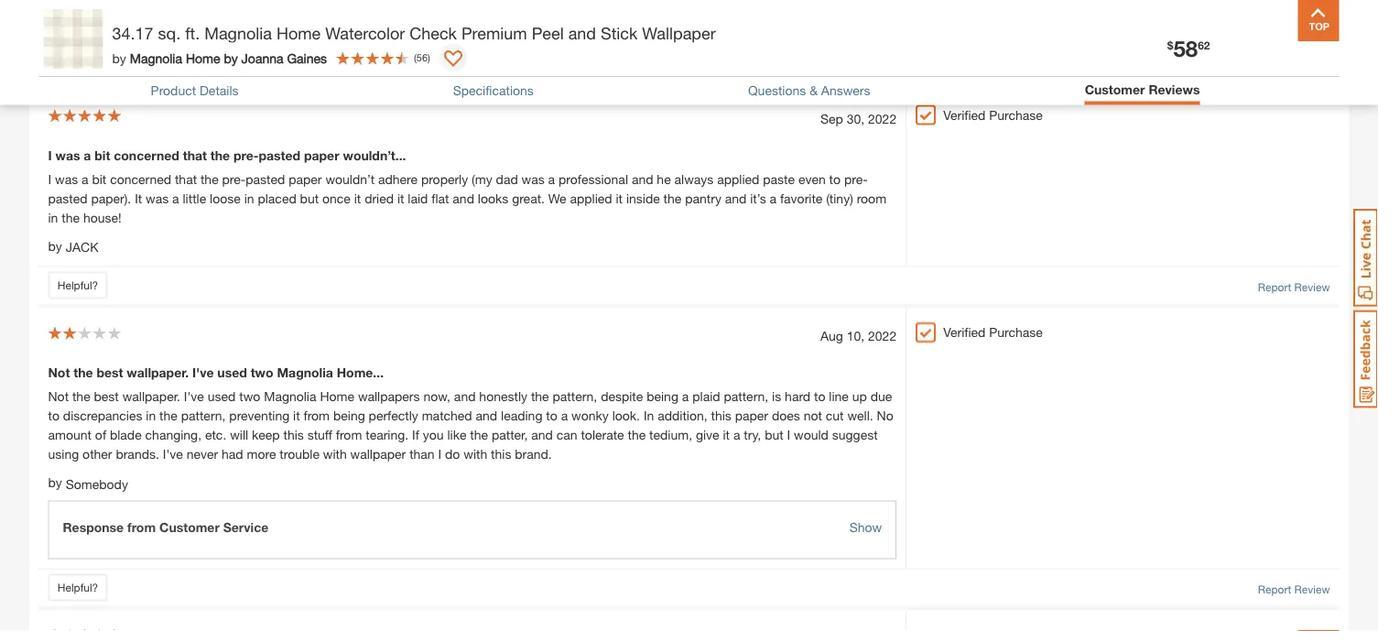 Task type: describe. For each thing, give the bounding box(es) containing it.
1 verified from the top
[[943, 107, 986, 122]]

0 vertical spatial this
[[711, 408, 732, 423]]

1 horizontal spatial being
[[647, 389, 679, 404]]

sep 30, 2022
[[821, 111, 897, 126]]

1 with from the left
[[323, 447, 347, 462]]

top button
[[1298, 0, 1339, 41]]

answers
[[821, 83, 871, 98]]

somebody button
[[66, 474, 128, 494]]

it right preventing
[[293, 408, 300, 423]]

brand.
[[515, 447, 552, 462]]

trouble
[[280, 447, 320, 462]]

wallpaper
[[642, 23, 716, 43]]

1 report review from the top
[[1258, 63, 1330, 76]]

helpful? for i was a bit concerned that the pre-pasted paper wouldn't...
[[57, 279, 98, 292]]

well.
[[848, 408, 873, 423]]

wouldn't...
[[343, 148, 406, 163]]

0 vertical spatial two
[[251, 365, 273, 380]]

2 horizontal spatial in
[[244, 191, 254, 206]]

and up brand.
[[531, 427, 553, 442]]

1 helpful? button from the top
[[48, 54, 108, 82]]

placed
[[258, 191, 296, 206]]

etc.
[[205, 427, 226, 442]]

1 report from the top
[[1258, 63, 1292, 76]]

0 vertical spatial customer
[[1085, 82, 1145, 97]]

review for sep 30, 2022
[[1295, 281, 1330, 294]]

$ 58 62
[[1167, 35, 1210, 61]]

addition,
[[658, 408, 708, 423]]

try,
[[744, 427, 761, 442]]

paper inside not the best wallpaper.  i've used two magnolia home... not the best wallpaper.  i've used two magnolia home wallpapers now, and honestly the pattern, despite being a plaid pattern, is hard to line up due to discrepancies in the pattern, preventing it from being perfectly matched and leading to a wonky look.  in addition, this paper does not cut well.  no amount of blade changing, etc. will keep this stuff from tearing.  if you like the patter, and can tolerate the tedium, give it a try, but i would suggest using other brands.  i've never had more trouble with wallpaper than i do with this brand.
[[735, 408, 768, 423]]

professional
[[559, 171, 628, 187]]

1 verified purchase from the top
[[943, 107, 1043, 122]]

1 vertical spatial i've
[[184, 389, 204, 404]]

show button
[[850, 518, 882, 537]]

34.17
[[112, 23, 153, 43]]

by for by somebody
[[48, 475, 62, 490]]

to left line at the right bottom of page
[[814, 389, 826, 404]]

even
[[799, 171, 826, 187]]

tedium,
[[649, 427, 692, 442]]

no
[[877, 408, 894, 423]]

0 vertical spatial i've
[[192, 365, 214, 380]]

1 vertical spatial that
[[175, 171, 197, 187]]

by for by jack
[[48, 238, 62, 253]]

up
[[852, 389, 867, 404]]

customer reviews
[[1085, 82, 1200, 97]]

reviews
[[1149, 82, 1200, 97]]

not the best wallpaper.  i've used two magnolia home... not the best wallpaper.  i've used two magnolia home wallpapers now, and honestly the pattern, despite being a plaid pattern, is hard to line up due to discrepancies in the pattern, preventing it from being perfectly matched and leading to a wonky look.  in addition, this paper does not cut well.  no amount of blade changing, etc. will keep this stuff from tearing.  if you like the patter, and can tolerate the tedium, give it a try, but i would suggest using other brands.  i've never had more trouble with wallpaper than i do with this brand.
[[48, 365, 894, 462]]

to up amount
[[48, 408, 59, 423]]

report review button for aug 10, 2022
[[1258, 581, 1330, 598]]

i was a bit concerned that the pre-pasted paper wouldn't... i was a bit concerned that the pre-pasted paper wouldn't adhere properly (my dad was a professional and he always applied paste even to pre- pasted paper). it was a little loose in placed but once it dried it laid flat and looks great.  we applied it inside the pantry and it's a favorite (tiny) room in the house!
[[48, 148, 887, 225]]

but inside i was a bit concerned that the pre-pasted paper wouldn't... i was a bit concerned that the pre-pasted paper wouldn't adhere properly (my dad was a professional and he always applied paste even to pre- pasted paper). it was a little loose in placed but once it dried it laid flat and looks great.  we applied it inside the pantry and it's a favorite (tiny) room in the house!
[[300, 191, 319, 206]]

1 review from the top
[[1295, 63, 1330, 76]]

we
[[548, 191, 566, 206]]

and up inside
[[632, 171, 653, 187]]

jack button
[[66, 238, 98, 257]]

and right flat
[[453, 191, 474, 206]]

2 vertical spatial this
[[491, 447, 511, 462]]

34.17 sq. ft. magnolia home watercolor check premium peel and stick wallpaper
[[112, 23, 716, 43]]

by magnolia home by joanna gaines
[[112, 50, 327, 65]]

by somebody
[[48, 475, 128, 491]]

due
[[871, 389, 892, 404]]

)
[[428, 52, 430, 64]]

1 vertical spatial from
[[336, 427, 362, 442]]

1 vertical spatial best
[[94, 389, 119, 404]]

sep
[[821, 111, 843, 126]]

questions & answers
[[748, 83, 871, 98]]

blade
[[110, 427, 142, 442]]

honestly
[[479, 389, 528, 404]]

jack
[[66, 240, 98, 255]]

magnolia left home...
[[277, 365, 333, 380]]

0 vertical spatial applied
[[717, 171, 760, 187]]

feedback link image
[[1354, 310, 1378, 408]]

2 verified purchase from the top
[[943, 325, 1043, 340]]

1 horizontal spatial pattern,
[[553, 389, 597, 404]]

give
[[696, 427, 720, 442]]

ft.
[[185, 23, 200, 43]]

2022 for sep 30, 2022
[[868, 111, 897, 126]]

by for by magnolia home by joanna gaines
[[112, 50, 126, 65]]

other
[[83, 447, 112, 462]]

0 vertical spatial that
[[183, 148, 207, 163]]

of
[[95, 427, 106, 442]]

perfectly
[[369, 408, 418, 423]]

aug 10, 2022
[[821, 328, 897, 344]]

kandy button
[[66, 20, 109, 40]]

little
[[183, 191, 206, 206]]

(tiny)
[[826, 191, 853, 206]]

0 vertical spatial concerned
[[114, 148, 179, 163]]

0 vertical spatial bit
[[95, 148, 110, 163]]

and right peel
[[568, 23, 596, 43]]

can
[[557, 427, 577, 442]]

1 vertical spatial wallpaper.
[[122, 389, 180, 404]]

helpful? button for i was a bit concerned that the pre-pasted paper wouldn't...
[[48, 272, 108, 299]]

report review for sep 30, 2022
[[1258, 281, 1330, 294]]

$
[[1167, 39, 1174, 52]]

had
[[222, 447, 243, 462]]

62
[[1198, 39, 1210, 52]]

premium
[[462, 23, 527, 43]]

dried
[[365, 191, 394, 206]]

changing,
[[145, 427, 202, 442]]

wallpaper
[[350, 447, 406, 462]]

&
[[810, 83, 818, 98]]

it down wouldn't
[[354, 191, 361, 206]]

once
[[322, 191, 351, 206]]

dad
[[496, 171, 518, 187]]

product
[[151, 83, 196, 98]]

preventing
[[229, 408, 290, 423]]

now,
[[424, 389, 451, 404]]

somebody
[[66, 476, 128, 491]]

but inside not the best wallpaper.  i've used two magnolia home... not the best wallpaper.  i've used two magnolia home wallpapers now, and honestly the pattern, despite being a plaid pattern, is hard to line up due to discrepancies in the pattern, preventing it from being perfectly matched and leading to a wonky look.  in addition, this paper does not cut well.  no amount of blade changing, etc. will keep this stuff from tearing.  if you like the patter, and can tolerate the tedium, give it a try, but i would suggest using other brands.  i've never had more trouble with wallpaper than i do with this brand.
[[765, 427, 784, 442]]

great.
[[512, 191, 545, 206]]

magnolia up by magnolia home by joanna gaines
[[204, 23, 272, 43]]

and left it's
[[725, 191, 747, 206]]

loose
[[210, 191, 241, 206]]

stick
[[601, 23, 638, 43]]

product image image
[[44, 9, 103, 69]]

and down honestly
[[476, 408, 497, 423]]



Task type: locate. For each thing, give the bounding box(es) containing it.
by inside by kandy
[[48, 21, 62, 36]]

display image
[[444, 50, 462, 69]]

wouldn't
[[325, 171, 375, 187]]

in up by jack
[[48, 210, 58, 225]]

helpful? down response
[[57, 581, 98, 594]]

but left the once
[[300, 191, 319, 206]]

0 vertical spatial not
[[48, 365, 70, 380]]

( 56 )
[[414, 52, 430, 64]]

with down stuff
[[323, 447, 347, 462]]

from right response
[[127, 520, 156, 535]]

2022 right the 10,
[[868, 328, 897, 344]]

by down 34.17
[[112, 50, 126, 65]]

paper up placed
[[289, 171, 322, 187]]

1 helpful? from the top
[[57, 62, 98, 74]]

show
[[850, 520, 882, 535]]

0 vertical spatial used
[[217, 365, 247, 380]]

i've up changing,
[[184, 389, 204, 404]]

2 vertical spatial home
[[320, 389, 354, 404]]

i've
[[192, 365, 214, 380], [184, 389, 204, 404], [163, 447, 183, 462]]

1 vertical spatial not
[[48, 389, 69, 404]]

pattern, left is
[[724, 389, 769, 404]]

tolerate
[[581, 427, 624, 442]]

0 vertical spatial pasted
[[259, 148, 300, 163]]

2 vertical spatial in
[[146, 408, 156, 423]]

it left laid
[[397, 191, 404, 206]]

service
[[223, 520, 269, 535]]

it right the give
[[723, 427, 730, 442]]

with right do
[[464, 447, 487, 462]]

0 horizontal spatial but
[[300, 191, 319, 206]]

but right try,
[[765, 427, 784, 442]]

if
[[412, 427, 419, 442]]

this
[[711, 408, 732, 423], [283, 427, 304, 442], [491, 447, 511, 462]]

3 review from the top
[[1295, 583, 1330, 596]]

home inside not the best wallpaper.  i've used two magnolia home... not the best wallpaper.  i've used two magnolia home wallpapers now, and honestly the pattern, despite being a plaid pattern, is hard to line up due to discrepancies in the pattern, preventing it from being perfectly matched and leading to a wonky look.  in addition, this paper does not cut well.  no amount of blade changing, etc. will keep this stuff from tearing.  if you like the patter, and can tolerate the tedium, give it a try, but i would suggest using other brands.  i've never had more trouble with wallpaper than i do with this brand.
[[320, 389, 354, 404]]

live chat image
[[1354, 209, 1378, 307]]

0 horizontal spatial from
[[127, 520, 156, 535]]

and up matched
[[454, 389, 476, 404]]

stuff
[[307, 427, 332, 442]]

applied down the professional
[[570, 191, 612, 206]]

1 vertical spatial being
[[333, 408, 365, 423]]

review for aug 10, 2022
[[1295, 583, 1330, 596]]

to up can
[[546, 408, 558, 423]]

0 horizontal spatial being
[[333, 408, 365, 423]]

like
[[447, 427, 467, 442]]

home...
[[337, 365, 384, 380]]

2 vertical spatial i've
[[163, 447, 183, 462]]

in up changing,
[[146, 408, 156, 423]]

line
[[829, 389, 849, 404]]

i've down changing,
[[163, 447, 183, 462]]

applied up it's
[[717, 171, 760, 187]]

this up the give
[[711, 408, 732, 423]]

by left 'kandy'
[[48, 21, 62, 36]]

2 horizontal spatial from
[[336, 427, 362, 442]]

2 verified from the top
[[943, 325, 986, 340]]

to up (tiny)
[[829, 171, 841, 187]]

1 horizontal spatial with
[[464, 447, 487, 462]]

plaid
[[693, 389, 720, 404]]

helpful? button down jack button
[[48, 272, 108, 299]]

1 vertical spatial in
[[48, 210, 58, 225]]

helpful?
[[57, 62, 98, 74], [57, 279, 98, 292], [57, 581, 98, 594]]

1 vertical spatial used
[[208, 389, 236, 404]]

0 vertical spatial helpful? button
[[48, 54, 108, 82]]

report for sep 30, 2022
[[1258, 281, 1292, 294]]

1 vertical spatial report
[[1258, 281, 1292, 294]]

2 vertical spatial review
[[1295, 583, 1330, 596]]

home down ft.
[[186, 50, 220, 65]]

1 horizontal spatial applied
[[717, 171, 760, 187]]

from
[[304, 408, 330, 423], [336, 427, 362, 442], [127, 520, 156, 535]]

details
[[200, 83, 239, 98]]

bit
[[95, 148, 110, 163], [92, 171, 106, 187]]

being up in
[[647, 389, 679, 404]]

from up stuff
[[304, 408, 330, 423]]

wallpapers
[[358, 389, 420, 404]]

1 horizontal spatial but
[[765, 427, 784, 442]]

0 vertical spatial report
[[1258, 63, 1292, 76]]

1 2022 from the top
[[868, 111, 897, 126]]

magnolia down sq.
[[130, 50, 182, 65]]

to inside i was a bit concerned that the pre-pasted paper wouldn't... i was a bit concerned that the pre-pasted paper wouldn't adhere properly (my dad was a professional and he always applied paste even to pre- pasted paper). it was a little loose in placed but once it dried it laid flat and looks great.  we applied it inside the pantry and it's a favorite (tiny) room in the house!
[[829, 171, 841, 187]]

1 horizontal spatial from
[[304, 408, 330, 423]]

brands.
[[116, 447, 159, 462]]

1 horizontal spatial customer
[[1085, 82, 1145, 97]]

0 horizontal spatial this
[[283, 427, 304, 442]]

not up discrepancies
[[48, 365, 70, 380]]

2 report from the top
[[1258, 281, 1292, 294]]

customer left reviews
[[1085, 82, 1145, 97]]

2 review from the top
[[1295, 281, 1330, 294]]

a
[[84, 148, 91, 163], [82, 171, 88, 187], [548, 171, 555, 187], [172, 191, 179, 206], [770, 191, 777, 206], [682, 389, 689, 404], [561, 408, 568, 423], [734, 427, 740, 442]]

1 not from the top
[[48, 365, 70, 380]]

0 horizontal spatial applied
[[570, 191, 612, 206]]

pattern, up the etc.
[[181, 408, 226, 423]]

2 helpful? from the top
[[57, 279, 98, 292]]

being down wallpapers
[[333, 408, 365, 423]]

never
[[187, 447, 218, 462]]

2 vertical spatial report
[[1258, 583, 1292, 596]]

58
[[1174, 35, 1198, 61]]

by
[[48, 21, 62, 36], [112, 50, 126, 65], [224, 50, 238, 65], [48, 238, 62, 253], [48, 475, 62, 490]]

1 vertical spatial customer
[[159, 520, 220, 535]]

0 vertical spatial in
[[244, 191, 254, 206]]

paper up try,
[[735, 408, 768, 423]]

customer
[[1085, 82, 1145, 97], [159, 520, 220, 535]]

leading
[[501, 408, 543, 423]]

more
[[247, 447, 276, 462]]

1 vertical spatial this
[[283, 427, 304, 442]]

in right loose
[[244, 191, 254, 206]]

sq.
[[158, 23, 181, 43]]

does
[[772, 408, 800, 423]]

paste
[[763, 171, 795, 187]]

1 purchase from the top
[[989, 107, 1043, 122]]

used
[[217, 365, 247, 380], [208, 389, 236, 404]]

by left jack
[[48, 238, 62, 253]]

(
[[414, 52, 417, 64]]

1 vertical spatial bit
[[92, 171, 106, 187]]

1 vertical spatial helpful? button
[[48, 272, 108, 299]]

tearing.
[[366, 427, 409, 442]]

2 vertical spatial report review button
[[1258, 581, 1330, 598]]

1 horizontal spatial this
[[491, 447, 511, 462]]

it
[[135, 191, 142, 206]]

0 vertical spatial from
[[304, 408, 330, 423]]

watercolor
[[325, 23, 405, 43]]

paper up wouldn't
[[304, 148, 339, 163]]

product details
[[151, 83, 239, 98]]

1 vertical spatial helpful?
[[57, 279, 98, 292]]

was
[[55, 148, 80, 163], [55, 171, 78, 187], [522, 171, 545, 187], [146, 191, 169, 206]]

despite
[[601, 389, 643, 404]]

0 vertical spatial review
[[1295, 63, 1330, 76]]

0 vertical spatial but
[[300, 191, 319, 206]]

not up amount
[[48, 389, 69, 404]]

from right stuff
[[336, 427, 362, 442]]

1 vertical spatial 2022
[[868, 328, 897, 344]]

2 vertical spatial helpful?
[[57, 581, 98, 594]]

1 vertical spatial report review
[[1258, 281, 1330, 294]]

2 purchase from the top
[[989, 325, 1043, 340]]

paper).
[[91, 191, 131, 206]]

magnolia up preventing
[[264, 389, 316, 404]]

helpful? button down by kandy on the top left
[[48, 54, 108, 82]]

0 horizontal spatial customer
[[159, 520, 220, 535]]

pasted
[[259, 148, 300, 163], [246, 171, 285, 187], [48, 191, 88, 206]]

he
[[657, 171, 671, 187]]

1 vertical spatial verified
[[943, 325, 986, 340]]

0 vertical spatial helpful?
[[57, 62, 98, 74]]

kandy
[[66, 22, 109, 37]]

1 vertical spatial verified purchase
[[943, 325, 1043, 340]]

1 horizontal spatial in
[[146, 408, 156, 423]]

2 vertical spatial from
[[127, 520, 156, 535]]

joanna
[[241, 50, 283, 65]]

used up the etc.
[[208, 389, 236, 404]]

in
[[244, 191, 254, 206], [48, 210, 58, 225], [146, 408, 156, 423]]

2 vertical spatial pasted
[[48, 191, 88, 206]]

0 vertical spatial home
[[276, 23, 321, 43]]

this down patter,
[[491, 447, 511, 462]]

2 2022 from the top
[[868, 328, 897, 344]]

pattern, up wonky
[[553, 389, 597, 404]]

0 vertical spatial verified purchase
[[943, 107, 1043, 122]]

1 report review button from the top
[[1258, 62, 1330, 78]]

patter,
[[492, 427, 528, 442]]

2 vertical spatial helpful? button
[[48, 574, 108, 601]]

being
[[647, 389, 679, 404], [333, 408, 365, 423]]

2 horizontal spatial this
[[711, 408, 732, 423]]

1 vertical spatial concerned
[[110, 171, 171, 187]]

in
[[644, 408, 654, 423]]

by jack
[[48, 238, 98, 255]]

0 vertical spatial 2022
[[868, 111, 897, 126]]

by inside by jack
[[48, 238, 62, 253]]

verified
[[943, 107, 986, 122], [943, 325, 986, 340]]

properly
[[421, 171, 468, 187]]

response from customer service
[[63, 520, 269, 535]]

review
[[1295, 63, 1330, 76], [1295, 281, 1330, 294], [1295, 583, 1330, 596]]

2 helpful? button from the top
[[48, 272, 108, 299]]

0 horizontal spatial pattern,
[[181, 408, 226, 423]]

not
[[804, 408, 822, 423]]

by inside by somebody
[[48, 475, 62, 490]]

2 vertical spatial report review
[[1258, 583, 1330, 596]]

report review
[[1258, 63, 1330, 76], [1258, 281, 1330, 294], [1258, 583, 1330, 596]]

hard
[[785, 389, 811, 404]]

home down home...
[[320, 389, 354, 404]]

favorite
[[780, 191, 823, 206]]

concerned
[[114, 148, 179, 163], [110, 171, 171, 187]]

0 vertical spatial verified
[[943, 107, 986, 122]]

1 vertical spatial applied
[[570, 191, 612, 206]]

aug
[[821, 328, 843, 344]]

helpful? for not the best wallpaper.  i've used two magnolia home...
[[57, 581, 98, 594]]

used up preventing
[[217, 365, 247, 380]]

home up gaines
[[276, 23, 321, 43]]

it's
[[750, 191, 766, 206]]

1 vertical spatial purchase
[[989, 325, 1043, 340]]

3 report review button from the top
[[1258, 581, 1330, 598]]

by left joanna
[[224, 50, 238, 65]]

peel
[[532, 23, 564, 43]]

matched
[[422, 408, 472, 423]]

0 vertical spatial best
[[97, 365, 123, 380]]

look.
[[612, 408, 640, 423]]

laid
[[408, 191, 428, 206]]

cut
[[826, 408, 844, 423]]

helpful? button for not the best wallpaper.  i've used two magnolia home...
[[48, 574, 108, 601]]

report review button for sep 30, 2022
[[1258, 279, 1330, 295]]

2022 right the '30,'
[[868, 111, 897, 126]]

gaines
[[287, 50, 327, 65]]

2 vertical spatial paper
[[735, 408, 768, 423]]

helpful? down jack button
[[57, 279, 98, 292]]

0 horizontal spatial with
[[323, 447, 347, 462]]

keep
[[252, 427, 280, 442]]

0 vertical spatial report review button
[[1258, 62, 1330, 78]]

report review for aug 10, 2022
[[1258, 583, 1330, 596]]

the
[[210, 148, 230, 163], [201, 171, 219, 187], [664, 191, 682, 206], [62, 210, 80, 225], [73, 365, 93, 380], [72, 389, 90, 404], [531, 389, 549, 404], [159, 408, 178, 423], [470, 427, 488, 442], [628, 427, 646, 442]]

1 vertical spatial two
[[239, 389, 260, 404]]

2 report review from the top
[[1258, 281, 1330, 294]]

56
[[417, 52, 428, 64]]

always
[[675, 171, 714, 187]]

0 vertical spatial purchase
[[989, 107, 1043, 122]]

this up trouble
[[283, 427, 304, 442]]

report review button
[[1258, 62, 1330, 78], [1258, 279, 1330, 295], [1258, 581, 1330, 598]]

3 helpful? button from the top
[[48, 574, 108, 601]]

1 vertical spatial paper
[[289, 171, 322, 187]]

amount
[[48, 427, 92, 442]]

using
[[48, 447, 79, 462]]

0 horizontal spatial in
[[48, 210, 58, 225]]

by down the using
[[48, 475, 62, 490]]

1 vertical spatial review
[[1295, 281, 1330, 294]]

0 vertical spatial paper
[[304, 148, 339, 163]]

1 vertical spatial report review button
[[1258, 279, 1330, 295]]

pantry
[[685, 191, 722, 206]]

you
[[423, 427, 444, 442]]

specifications
[[453, 83, 534, 98]]

0 vertical spatial report review
[[1258, 63, 1330, 76]]

specifications button
[[453, 83, 534, 98], [453, 83, 534, 98]]

helpful? button down response
[[48, 574, 108, 601]]

that
[[183, 148, 207, 163], [175, 171, 197, 187]]

it left inside
[[616, 191, 623, 206]]

2 horizontal spatial pattern,
[[724, 389, 769, 404]]

i've up the etc.
[[192, 365, 214, 380]]

2 with from the left
[[464, 447, 487, 462]]

by for by kandy
[[48, 21, 62, 36]]

wonky
[[572, 408, 609, 423]]

customer left service
[[159, 520, 220, 535]]

3 report from the top
[[1258, 583, 1292, 596]]

questions & answers button
[[748, 83, 871, 98], [748, 83, 871, 98]]

2 not from the top
[[48, 389, 69, 404]]

1 vertical spatial pasted
[[246, 171, 285, 187]]

to
[[829, 171, 841, 187], [814, 389, 826, 404], [48, 408, 59, 423], [546, 408, 558, 423]]

2022 for aug 10, 2022
[[868, 328, 897, 344]]

3 helpful? from the top
[[57, 581, 98, 594]]

home
[[276, 23, 321, 43], [186, 50, 220, 65], [320, 389, 354, 404]]

3 report review from the top
[[1258, 583, 1330, 596]]

helpful? down by kandy on the top left
[[57, 62, 98, 74]]

report for aug 10, 2022
[[1258, 583, 1292, 596]]

would
[[794, 427, 829, 442]]

0 vertical spatial being
[[647, 389, 679, 404]]

0 vertical spatial wallpaper.
[[127, 365, 189, 380]]

in inside not the best wallpaper.  i've used two magnolia home... not the best wallpaper.  i've used two magnolia home wallpapers now, and honestly the pattern, despite being a plaid pattern, is hard to line up due to discrepancies in the pattern, preventing it from being perfectly matched and leading to a wonky look.  in addition, this paper does not cut well.  no amount of blade changing, etc. will keep this stuff from tearing.  if you like the patter, and can tolerate the tedium, give it a try, but i would suggest using other brands.  i've never had more trouble with wallpaper than i do with this brand.
[[146, 408, 156, 423]]

1 vertical spatial but
[[765, 427, 784, 442]]

1 vertical spatial home
[[186, 50, 220, 65]]

looks
[[478, 191, 509, 206]]

2 report review button from the top
[[1258, 279, 1330, 295]]



Task type: vqa. For each thing, say whether or not it's contained in the screenshot.
"email field"
no



